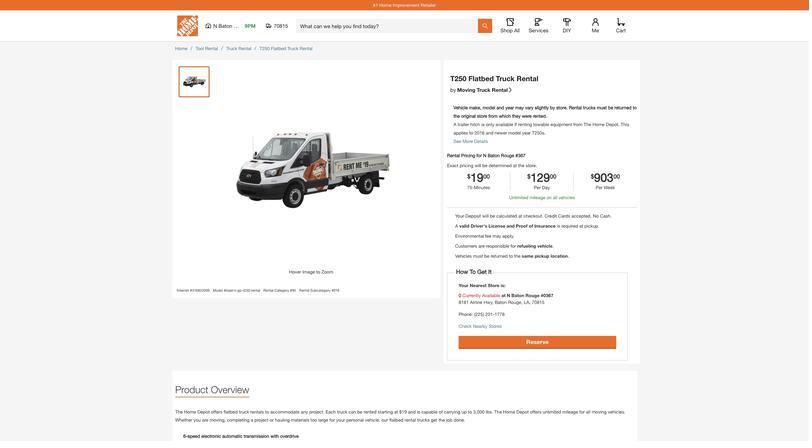 Task type: vqa. For each thing, say whether or not it's contained in the screenshot.


Task type: describe. For each thing, give the bounding box(es) containing it.
home up whether
[[184, 409, 196, 414]]

6-speed electronic automatic transmission with overdrive
[[183, 433, 299, 439]]

95
[[292, 288, 296, 292]]

n-
[[234, 288, 238, 292]]

depot.
[[607, 121, 620, 127]]

0 vertical spatial model
[[483, 105, 496, 110]]

903 dollars and 00 cents element containing $
[[591, 172, 595, 183]]

0 vertical spatial t250 flatbed truck rental
[[260, 46, 313, 51]]

75-
[[468, 185, 474, 190]]

0 horizontal spatial store.
[[526, 162, 538, 168]]

hitch
[[471, 121, 481, 127]]

and up apply.
[[507, 223, 515, 228]]

valid
[[460, 223, 470, 228]]

model
[[213, 288, 223, 292]]

job
[[447, 417, 453, 423]]

1 vertical spatial a
[[456, 223, 459, 228]]

see more details link
[[454, 138, 488, 144]]

00 for 903
[[614, 172, 621, 180]]

will for deposit
[[483, 213, 489, 218]]

1 horizontal spatial n
[[484, 152, 487, 158]]

0 vertical spatial rental
[[252, 288, 260, 292]]

product overview
[[175, 384, 249, 395]]

license
[[489, 223, 506, 228]]

moving
[[458, 86, 476, 93]]

to
[[470, 268, 476, 275]]

What can we help you find today? search field
[[301, 19, 478, 33]]

per for 903
[[596, 185, 603, 190]]

the inside vehicle make, model and year may vary slightly by store. rental trucks must be returned to the original store from which they were rented. a trailer hitch is only available if renting towable equipment from the home depot. this applies to 2016 and newer model year t250s. see more details
[[584, 121, 592, 127]]

large
[[319, 417, 329, 423]]

t250s.
[[533, 130, 546, 135]]

rouge left "la" at the bottom
[[509, 299, 522, 305]]

your nearest store is:
[[459, 282, 506, 288]]

2 offers from the left
[[531, 409, 542, 414]]

be inside the home depot offers flatbed truck rentals to accommodate any project. each truck can be rented starting at $19 and is capable of carrying up to 3,000 lbs. the home depot offers unlimited mileage for all moving vehicles. whether you are moving, completing a project or hauling materials too large for your personal vehicle, our flatbed rental trucks get the job done.
[[358, 409, 363, 414]]

2 truck from the left
[[337, 409, 348, 414]]

see
[[454, 138, 462, 144]]

speed
[[188, 433, 200, 439]]

1 vertical spatial year
[[523, 130, 531, 135]]

accommodate
[[271, 409, 300, 414]]

image
[[303, 269, 315, 275]]

0 vertical spatial .
[[553, 243, 554, 249]]

apply.
[[503, 233, 515, 239]]

cash.
[[601, 213, 612, 218]]

1 horizontal spatial of
[[529, 223, 534, 228]]

at right determined
[[514, 162, 517, 168]]

be up the license
[[490, 213, 496, 218]]

70815 inside 0 currently available at n baton rouge # 0367 8181 airline hwy , baton rouge , la , 70815
[[532, 299, 545, 305]]

19 dollars and 00 cents element containing 00
[[484, 172, 490, 183]]

insurance
[[535, 223, 556, 228]]

all
[[515, 27, 520, 33]]

19 dollars and 00 cents element containing $
[[468, 172, 471, 183]]

a valid driver's license and proof of insurance is required at pickup.
[[456, 223, 600, 228]]

for right pricing
[[477, 152, 482, 158]]

retailer
[[421, 2, 436, 8]]

calculated
[[497, 213, 518, 218]]

19
[[471, 170, 484, 184]]

1 , from the left
[[493, 299, 494, 305]]

$ for 19
[[468, 172, 471, 180]]

category
[[275, 288, 289, 292]]

be down responsible
[[485, 253, 490, 259]]

deposit
[[466, 213, 482, 218]]

for down each
[[330, 417, 335, 423]]

tool rental link
[[196, 46, 218, 51]]

3,000
[[474, 409, 485, 414]]

and up which
[[497, 105, 505, 110]]

the left same
[[515, 253, 521, 259]]

70815 button
[[266, 23, 289, 29]]

you
[[194, 417, 201, 423]]

70815 inside the 70815 button
[[274, 23, 288, 29]]

for up vehicles must be returned to the same pickup location .
[[511, 243, 517, 249]]

refueling
[[518, 243, 537, 249]]

truck rental
[[226, 46, 252, 51]]

exact
[[448, 162, 459, 168]]

each
[[326, 409, 336, 414]]

016
[[334, 288, 340, 292]]

day
[[543, 185, 550, 190]]

2 , from the left
[[522, 299, 523, 305]]

or
[[270, 417, 274, 423]]

renting
[[519, 121, 533, 127]]

up
[[462, 409, 467, 414]]

rental inside the home depot offers flatbed truck rentals to accommodate any project. each truck can be rented starting at $19 and is capable of carrying up to 3,000 lbs. the home depot offers unlimited mileage for all moving vehicles. whether you are moving, completing a project or hauling materials too large for your personal vehicle, our flatbed rental trucks get the job done.
[[405, 417, 416, 423]]

0 vertical spatial by
[[451, 86, 456, 93]]

overdrive
[[280, 433, 299, 439]]

home right 'lbs.'
[[504, 409, 516, 414]]

truck up moving truck rental
[[496, 74, 515, 83]]

at down accepted.
[[580, 223, 584, 228]]

on
[[547, 195, 552, 200]]

903 dollars and 00 cents element containing 00
[[614, 172, 621, 183]]

a inside vehicle make, model and year may vary slightly by store. rental trucks must be returned to the original store from which they were rented. a trailer hitch is only available if renting towable equipment from the home depot. this applies to 2016 and newer model year t250s. see more details
[[454, 121, 457, 127]]

rouge up "la" at the bottom
[[526, 293, 540, 298]]

hover
[[289, 269, 302, 275]]

be inside vehicle make, model and year may vary slightly by store. rental trucks must be returned to the original store from which they were rented. a trailer hitch is only available if renting towable equipment from the home depot. this applies to 2016 and newer model year t250s. see more details
[[609, 105, 614, 110]]

same
[[522, 253, 534, 259]]

1 horizontal spatial t250 flatbed truck rental
[[451, 74, 539, 83]]

store
[[488, 282, 500, 288]]

0 vertical spatial flatbed
[[271, 46, 286, 51]]

vary
[[526, 105, 534, 110]]

per for 129
[[534, 185, 541, 190]]

truck down n baton rouge
[[226, 46, 237, 51]]

shop all
[[501, 27, 520, 33]]

trucks inside vehicle make, model and year may vary slightly by store. rental trucks must be returned to the original store from which they were rented. a trailer hitch is only available if renting towable equipment from the home depot. this applies to 2016 and newer model year t250s. see more details
[[584, 105, 596, 110]]

per day
[[534, 185, 550, 190]]

transmission
[[244, 433, 270, 439]]

hover image to zoom
[[289, 269, 334, 275]]

1 horizontal spatial t250
[[451, 74, 467, 83]]

may inside vehicle make, model and year may vary slightly by store. rental trucks must be returned to the original store from which they were rented. a trailer hitch is only available if renting towable equipment from the home depot. this applies to 2016 and newer model year t250s. see more details
[[516, 105, 524, 110]]

will for pricing
[[475, 162, 482, 168]]

is:
[[501, 282, 506, 288]]

n inside 0 currently available at n baton rouge # 0367 8181 airline hwy , baton rouge , la , 70815
[[507, 293, 511, 298]]

a
[[251, 417, 253, 423]]

were
[[523, 113, 532, 119]]

at inside 0 currently available at n baton rouge # 0367 8181 airline hwy , baton rouge , la , 70815
[[502, 293, 506, 298]]

shop all button
[[500, 18, 521, 34]]

minutes
[[474, 185, 491, 190]]

returned inside vehicle make, model and year may vary slightly by store. rental trucks must be returned to the original store from which they were rented. a trailer hitch is only available if renting towable equipment from the home depot. this applies to 2016 and newer model year t250s. see more details
[[615, 105, 632, 110]]

$ for 903
[[591, 172, 595, 180]]

truck right moving
[[477, 86, 491, 93]]

cart link
[[614, 18, 629, 34]]

how to get it
[[455, 268, 494, 275]]

0 horizontal spatial mileage
[[530, 195, 546, 200]]

pricing
[[460, 162, 474, 168]]

store
[[478, 113, 488, 119]]

mileage inside the home depot offers flatbed truck rentals to accommodate any project. each truck can be rented starting at $19 and is capable of carrying up to 3,000 lbs. the home depot offers unlimited mileage for all moving vehicles. whether you are moving, completing a project or hauling materials too large for your personal vehicle, our flatbed rental trucks get the job done.
[[563, 409, 579, 414]]

316822000
[[192, 288, 210, 292]]

1 offers from the left
[[211, 409, 223, 414]]

0
[[459, 293, 462, 298]]

proof
[[516, 223, 528, 228]]

cart
[[617, 27, 627, 33]]

done.
[[454, 417, 466, 423]]

vehicles
[[456, 253, 472, 259]]

pickup.
[[585, 223, 600, 228]]

it
[[489, 268, 492, 275]]

1 horizontal spatial model
[[509, 130, 521, 135]]

t250 flatbed truck.0 image
[[180, 68, 208, 96]]

nearest
[[470, 282, 487, 288]]

reserve
[[527, 338, 549, 345]]

shop
[[501, 27, 513, 33]]

rental pricing for n baton rouge # 367
[[448, 152, 526, 158]]

75-minutes
[[468, 185, 491, 190]]

airline
[[471, 299, 483, 305]]

0 vertical spatial from
[[489, 113, 498, 119]]

driver's
[[471, 223, 488, 228]]

1 vertical spatial may
[[493, 233, 502, 239]]

location
[[551, 253, 569, 259]]

0 vertical spatial flatbed
[[224, 409, 238, 414]]

truck down the 70815 button on the top of the page
[[288, 46, 299, 51]]

check
[[459, 323, 472, 329]]

home right #1
[[380, 2, 392, 8]]

the home depot logo image
[[177, 16, 198, 36]]

completing
[[227, 417, 250, 423]]

0 horizontal spatial year
[[506, 105, 515, 110]]

unlimited
[[510, 195, 529, 200]]

for left moving
[[580, 409, 585, 414]]

internet
[[177, 288, 189, 292]]

at inside the home depot offers flatbed truck rentals to accommodate any project. each truck can be rented starting at $19 and is capable of carrying up to 3,000 lbs. the home depot offers unlimited mileage for all moving vehicles. whether you are moving, completing a project or hauling materials too large for your personal vehicle, our flatbed rental trucks get the job done.
[[395, 409, 398, 414]]

rouge up determined
[[502, 152, 515, 158]]

store. inside vehicle make, model and year may vary slightly by store. rental trucks must be returned to the original store from which they were rented. a trailer hitch is only available if renting towable equipment from the home depot. this applies to 2016 and newer model year t250s. see more details
[[557, 105, 568, 110]]

phone: (225) 201-1778
[[459, 311, 505, 317]]



Task type: locate. For each thing, give the bounding box(es) containing it.
0 horizontal spatial is
[[417, 409, 421, 414]]

model down "if"
[[509, 130, 521, 135]]

at down is:
[[502, 293, 506, 298]]

from up only
[[489, 113, 498, 119]]

will up the driver's
[[483, 213, 489, 218]]

truck up completing
[[239, 409, 249, 414]]

the left job
[[439, 417, 445, 423]]

baton left 9pm
[[219, 23, 233, 29]]

your up valid at the right bottom of the page
[[456, 213, 465, 218]]

the right 'lbs.'
[[495, 409, 502, 414]]

1 vertical spatial all
[[587, 409, 591, 414]]

1 horizontal spatial all
[[587, 409, 591, 414]]

rentals
[[251, 409, 264, 414]]

2 vertical spatial is
[[417, 409, 421, 414]]

$ for 129
[[528, 172, 531, 180]]

0 horizontal spatial the
[[175, 409, 183, 414]]

rouge
[[234, 23, 249, 29], [502, 152, 515, 158], [526, 293, 540, 298], [509, 299, 522, 305]]

all right on
[[554, 195, 558, 200]]

6-
[[183, 433, 188, 439]]

rented
[[364, 409, 377, 414]]

1 horizontal spatial are
[[479, 243, 485, 249]]

3 00 from the left
[[614, 172, 621, 180]]

unlimited
[[543, 409, 562, 414]]

n
[[214, 23, 217, 29], [484, 152, 487, 158], [507, 293, 511, 298]]

by inside vehicle make, model and year may vary slightly by store. rental trucks must be returned to the original store from which they were rented. a trailer hitch is only available if renting towable equipment from the home depot. this applies to 2016 and newer model year t250s. see more details
[[551, 105, 556, 110]]

all inside the home depot offers flatbed truck rentals to accommodate any project. each truck can be rented starting at $19 and is capable of carrying up to 3,000 lbs. the home depot offers unlimited mileage for all moving vehicles. whether you are moving, completing a project or hauling materials too large for your personal vehicle, our flatbed rental trucks get the job done.
[[587, 409, 591, 414]]

can
[[349, 409, 356, 414]]

903 dollars and 00 cents element
[[574, 170, 638, 184], [595, 170, 614, 184], [591, 172, 595, 183], [614, 172, 621, 183]]

1 vertical spatial mileage
[[563, 409, 579, 414]]

truck
[[239, 409, 249, 414], [337, 409, 348, 414]]

1 vertical spatial must
[[473, 253, 484, 259]]

home left depot.
[[593, 121, 605, 127]]

t250
[[260, 46, 270, 51], [451, 74, 467, 83]]

0 vertical spatial your
[[456, 213, 465, 218]]

home
[[380, 2, 392, 8], [175, 46, 188, 51], [593, 121, 605, 127], [184, 409, 196, 414], [504, 409, 516, 414]]

0 horizontal spatial truck
[[239, 409, 249, 414]]

1 horizontal spatial 70815
[[532, 299, 545, 305]]

0 vertical spatial trucks
[[584, 105, 596, 110]]

automatic
[[222, 433, 243, 439]]

be down the rental pricing for n baton rouge # 367
[[483, 162, 488, 168]]

must up depot.
[[597, 105, 608, 110]]

1 horizontal spatial flatbed
[[390, 417, 404, 423]]

returned up this
[[615, 105, 632, 110]]

00 inside the $ 19 00
[[484, 172, 490, 180]]

a left trailer
[[454, 121, 457, 127]]

will
[[475, 162, 482, 168], [483, 213, 489, 218]]

1 horizontal spatial $
[[528, 172, 531, 180]]

n up exact pricing will be determined at the store.
[[484, 152, 487, 158]]

must inside vehicle make, model and year may vary slightly by store. rental trucks must be returned to the original store from which they were rented. a trailer hitch is only available if renting towable equipment from the home depot. this applies to 2016 and newer model year t250s. see more details
[[597, 105, 608, 110]]

2 00 from the left
[[551, 172, 557, 180]]

check nearby stores
[[459, 323, 502, 329]]

the up whether
[[175, 409, 183, 414]]

depot up you
[[198, 409, 210, 414]]

1 vertical spatial flatbed
[[469, 74, 494, 83]]

0 horizontal spatial 70815
[[274, 23, 288, 29]]

newer
[[495, 130, 508, 135]]

flatbed down $19
[[390, 417, 404, 423]]

0367
[[544, 293, 554, 298]]

zoom
[[322, 269, 334, 275]]

1 horizontal spatial must
[[597, 105, 608, 110]]

70815 right "la" at the bottom
[[532, 299, 545, 305]]

.
[[553, 243, 554, 249], [569, 253, 570, 259]]

moving
[[592, 409, 607, 414]]

me button
[[586, 18, 606, 34]]

environmental fee may apply.
[[456, 233, 515, 239]]

offers left unlimited at the bottom right of the page
[[531, 409, 542, 414]]

and down only
[[486, 130, 494, 135]]

is inside vehicle make, model and year may vary slightly by store. rental trucks must be returned to the original store from which they were rented. a trailer hitch is only available if renting towable equipment from the home depot. this applies to 2016 and newer model year t250s. see more details
[[482, 121, 485, 127]]

may right fee
[[493, 233, 502, 239]]

mileage down per day
[[530, 195, 546, 200]]

00 for 19
[[484, 172, 490, 180]]

0 horizontal spatial depot
[[198, 409, 210, 414]]

#1
[[373, 2, 379, 8]]

unlimited mileage on all vehicles
[[510, 195, 576, 200]]

model up store
[[483, 105, 496, 110]]

trailer
[[458, 121, 470, 127]]

1 vertical spatial model
[[509, 130, 521, 135]]

is left capable
[[417, 409, 421, 414]]

$ inside $ 129 00
[[528, 172, 531, 180]]

may up they
[[516, 105, 524, 110]]

the down vehicle
[[454, 113, 460, 119]]

1 vertical spatial t250
[[451, 74, 467, 83]]

0 horizontal spatial of
[[439, 409, 443, 414]]

#1 home improvement retailer
[[373, 2, 436, 8]]

2 horizontal spatial 00
[[614, 172, 621, 180]]

t250 down the 70815 button on the top of the page
[[260, 46, 270, 51]]

rental down $19
[[405, 417, 416, 423]]

the down 367
[[519, 162, 525, 168]]

0 vertical spatial store.
[[557, 105, 568, 110]]

2 per from the left
[[596, 185, 603, 190]]

year up which
[[506, 105, 515, 110]]

(225)
[[475, 311, 485, 317]]

$ inside the $ 19 00
[[468, 172, 471, 180]]

0 vertical spatial year
[[506, 105, 515, 110]]

0 vertical spatial may
[[516, 105, 524, 110]]

129 dollars and 00 cents element
[[511, 170, 574, 184], [531, 170, 551, 184], [528, 172, 531, 183], [551, 172, 557, 183]]

checkout.
[[524, 213, 544, 218]]

1 horizontal spatial is
[[482, 121, 485, 127]]

1 horizontal spatial depot
[[517, 409, 529, 414]]

t250 up moving
[[451, 74, 467, 83]]

required
[[562, 223, 579, 228]]

2 horizontal spatial is
[[558, 223, 561, 228]]

0 horizontal spatial $
[[468, 172, 471, 180]]

0 vertical spatial n
[[214, 23, 217, 29]]

n baton rouge
[[214, 23, 249, 29]]

1 horizontal spatial the
[[495, 409, 502, 414]]

baton up "la" at the bottom
[[512, 293, 525, 298]]

1 truck from the left
[[239, 409, 249, 414]]

your up 0
[[459, 282, 469, 288]]

1 horizontal spatial returned
[[615, 105, 632, 110]]

0 vertical spatial all
[[554, 195, 558, 200]]

check nearby stores link
[[459, 323, 502, 329]]

1 vertical spatial n
[[484, 152, 487, 158]]

1 horizontal spatial 00
[[551, 172, 557, 180]]

2 horizontal spatial $
[[591, 172, 595, 180]]

all
[[554, 195, 558, 200], [587, 409, 591, 414]]

70815 up the t250 flatbed truck rental link
[[274, 23, 288, 29]]

0 horizontal spatial model
[[483, 105, 496, 110]]

which
[[499, 113, 511, 119]]

2 depot from the left
[[517, 409, 529, 414]]

per
[[534, 185, 541, 190], [596, 185, 603, 190]]

your for your nearest store is:
[[459, 282, 469, 288]]

must right vehicles
[[473, 253, 484, 259]]

by left moving
[[451, 86, 456, 93]]

from right 'equipment'
[[574, 121, 583, 127]]

00 inside $ 903 00
[[614, 172, 621, 180]]

determined
[[489, 162, 512, 168]]

1 vertical spatial of
[[439, 409, 443, 414]]

0 horizontal spatial 00
[[484, 172, 490, 180]]

1 horizontal spatial offers
[[531, 409, 542, 414]]

towable
[[534, 121, 550, 127]]

2 vertical spatial n
[[507, 293, 511, 298]]

a left valid at the right bottom of the page
[[456, 223, 459, 228]]

1 horizontal spatial truck
[[337, 409, 348, 414]]

00 up on
[[551, 172, 557, 180]]

9pm
[[245, 23, 256, 29]]

offers up moving,
[[211, 409, 223, 414]]

be right the can
[[358, 409, 363, 414]]

2016
[[475, 130, 485, 135]]

1 vertical spatial 70815
[[532, 299, 545, 305]]

1 vertical spatial from
[[574, 121, 583, 127]]

rental inside vehicle make, model and year may vary slightly by store. rental trucks must be returned to the original store from which they were rented. a trailer hitch is only available if renting towable equipment from the home depot. this applies to 2016 and newer model year t250s. see more details
[[570, 105, 582, 110]]

$19
[[400, 409, 407, 414]]

and right $19
[[409, 409, 416, 414]]

at up proof
[[519, 213, 523, 218]]

of inside the home depot offers flatbed truck rentals to accommodate any project. each truck can be rented starting at $19 and is capable of carrying up to 3,000 lbs. the home depot offers unlimited mileage for all moving vehicles. whether you are moving, completing a project or hauling materials too large for your personal vehicle, our flatbed rental trucks get the job done.
[[439, 409, 443, 414]]

is inside the home depot offers flatbed truck rentals to accommodate any project. each truck can be rented starting at $19 and is capable of carrying up to 3,000 lbs. the home depot offers unlimited mileage for all moving vehicles. whether you are moving, completing a project or hauling materials too large for your personal vehicle, our flatbed rental trucks get the job done.
[[417, 409, 421, 414]]

responsible
[[487, 243, 510, 249]]

of
[[529, 223, 534, 228], [439, 409, 443, 414]]

t250 flatbed truck rental down the 70815 button on the top of the page
[[260, 46, 313, 51]]

phone:
[[459, 311, 473, 317]]

1 $ from the left
[[468, 172, 471, 180]]

exact pricing will be determined at the store.
[[448, 162, 538, 168]]

1 horizontal spatial mileage
[[563, 409, 579, 414]]

0 horizontal spatial are
[[202, 417, 209, 423]]

are down environmental fee may apply. at the right of page
[[479, 243, 485, 249]]

flatbed down the 70815 button on the top of the page
[[271, 46, 286, 51]]

baton up exact pricing will be determined at the store.
[[488, 152, 500, 158]]

1 horizontal spatial per
[[596, 185, 603, 190]]

and inside the home depot offers flatbed truck rentals to accommodate any project. each truck can be rented starting at $19 and is capable of carrying up to 3,000 lbs. the home depot offers unlimited mileage for all moving vehicles. whether you are moving, completing a project or hauling materials too large for your personal vehicle, our flatbed rental trucks get the job done.
[[409, 409, 416, 414]]

is left only
[[482, 121, 485, 127]]

$ inside $ 903 00
[[591, 172, 595, 180]]

0 horizontal spatial ,
[[493, 299, 494, 305]]

flatbed up moving truck rental
[[469, 74, 494, 83]]

1 vertical spatial .
[[569, 253, 570, 259]]

trucks inside the home depot offers flatbed truck rentals to accommodate any project. each truck can be rented starting at $19 and is capable of carrying up to 3,000 lbs. the home depot offers unlimited mileage for all moving vehicles. whether you are moving, completing a project or hauling materials too large for your personal vehicle, our flatbed rental trucks get the job done.
[[418, 417, 430, 423]]

is
[[482, 121, 485, 127], [558, 223, 561, 228], [417, 409, 421, 414]]

be up depot.
[[609, 105, 614, 110]]

1 depot from the left
[[198, 409, 210, 414]]

environmental
[[456, 233, 484, 239]]

2 horizontal spatial n
[[507, 293, 511, 298]]

# inside 0 currently available at n baton rouge # 0367 8181 airline hwy , baton rouge , la , 70815
[[541, 293, 544, 298]]

1 vertical spatial store.
[[526, 162, 538, 168]]

the inside vehicle make, model and year may vary slightly by store. rental trucks must be returned to the original store from which they were rented. a trailer hitch is only available if renting towable equipment from the home depot. this applies to 2016 and newer model year t250s. see more details
[[454, 113, 460, 119]]

are inside the home depot offers flatbed truck rentals to accommodate any project. each truck can be rented starting at $19 and is capable of carrying up to 3,000 lbs. the home depot offers unlimited mileage for all moving vehicles. whether you are moving, completing a project or hauling materials too large for your personal vehicle, our flatbed rental trucks get the job done.
[[202, 417, 209, 423]]

all left moving
[[587, 409, 591, 414]]

per left the week
[[596, 185, 603, 190]]

flatbed up completing
[[224, 409, 238, 414]]

customers
[[456, 243, 478, 249]]

1 horizontal spatial may
[[516, 105, 524, 110]]

0 vertical spatial are
[[479, 243, 485, 249]]

2 horizontal spatial the
[[584, 121, 592, 127]]

vehicle
[[454, 105, 468, 110]]

may
[[516, 105, 524, 110], [493, 233, 502, 239]]

0 horizontal spatial t250
[[260, 46, 270, 51]]

1 horizontal spatial .
[[569, 253, 570, 259]]

00 for 129
[[551, 172, 557, 180]]

will right "pricing"
[[475, 162, 482, 168]]

t250 flatbed truck rental up moving truck rental
[[451, 74, 539, 83]]

00 inside $ 129 00
[[551, 172, 557, 180]]

0 horizontal spatial may
[[493, 233, 502, 239]]

personal
[[347, 417, 364, 423]]

0 vertical spatial must
[[597, 105, 608, 110]]

1 vertical spatial are
[[202, 417, 209, 423]]

slightly
[[535, 105, 549, 110]]

$ 129 00
[[528, 170, 557, 184]]

0 horizontal spatial returned
[[491, 253, 508, 259]]

vehicle
[[538, 243, 553, 249]]

1 vertical spatial your
[[459, 282, 469, 288]]

1 vertical spatial rental
[[405, 417, 416, 423]]

mileage
[[530, 195, 546, 200], [563, 409, 579, 414]]

0 vertical spatial mileage
[[530, 195, 546, 200]]

1 horizontal spatial will
[[483, 213, 489, 218]]

project.
[[310, 409, 325, 414]]

1 vertical spatial t250 flatbed truck rental
[[451, 74, 539, 83]]

are right you
[[202, 417, 209, 423]]

8181
[[459, 299, 469, 305]]

rental right go-
[[252, 288, 260, 292]]

00 down exact pricing will be determined at the store.
[[484, 172, 490, 180]]

201-
[[486, 311, 495, 317]]

n up tool rental link
[[214, 23, 217, 29]]

0 horizontal spatial per
[[534, 185, 541, 190]]

year down renting
[[523, 130, 531, 135]]

make,
[[470, 105, 482, 110]]

. up location
[[553, 243, 554, 249]]

1 vertical spatial returned
[[491, 253, 508, 259]]

vehicle,
[[365, 417, 381, 423]]

3 , from the left
[[530, 299, 531, 305]]

19 dollars and 00 cents element
[[448, 170, 511, 184], [471, 170, 484, 184], [468, 172, 471, 183], [484, 172, 490, 183]]

1778
[[495, 311, 505, 317]]

$
[[468, 172, 471, 180], [528, 172, 531, 180], [591, 172, 595, 180]]

903
[[595, 170, 614, 184]]

hwy
[[484, 299, 493, 305]]

home link
[[175, 46, 188, 51]]

1 horizontal spatial by
[[551, 105, 556, 110]]

subcategory
[[311, 288, 331, 292]]

our
[[382, 417, 389, 423]]

0 vertical spatial is
[[482, 121, 485, 127]]

1 horizontal spatial from
[[574, 121, 583, 127]]

your
[[456, 213, 465, 218], [459, 282, 469, 288]]

home left tool
[[175, 46, 188, 51]]

home inside vehicle make, model and year may vary slightly by store. rental trucks must be returned to the original store from which they were rented. a trailer hitch is only available if renting towable equipment from the home depot. this applies to 2016 and newer model year t250s. see more details
[[593, 121, 605, 127]]

2 horizontal spatial ,
[[530, 299, 531, 305]]

1 horizontal spatial flatbed
[[469, 74, 494, 83]]

1 horizontal spatial trucks
[[584, 105, 596, 110]]

2 $ from the left
[[528, 172, 531, 180]]

. right pickup
[[569, 253, 570, 259]]

starting
[[378, 409, 393, 414]]

0 horizontal spatial will
[[475, 162, 482, 168]]

truck up your
[[337, 409, 348, 414]]

depot left unlimited at the bottom right of the page
[[517, 409, 529, 414]]

returned down responsible
[[491, 253, 508, 259]]

3 $ from the left
[[591, 172, 595, 180]]

$ 903 00
[[591, 170, 621, 184]]

at left $19
[[395, 409, 398, 414]]

1 00 from the left
[[484, 172, 490, 180]]

0 horizontal spatial t250 flatbed truck rental
[[260, 46, 313, 51]]

,
[[493, 299, 494, 305], [522, 299, 523, 305], [530, 299, 531, 305]]

0 horizontal spatial rental
[[252, 288, 260, 292]]

is left required
[[558, 223, 561, 228]]

0 horizontal spatial .
[[553, 243, 554, 249]]

129 dollars and 00 cents element containing $
[[528, 172, 531, 183]]

store. up the 129
[[526, 162, 538, 168]]

0 horizontal spatial flatbed
[[224, 409, 238, 414]]

of right capable
[[439, 409, 443, 414]]

0 horizontal spatial n
[[214, 23, 217, 29]]

flatbed
[[271, 46, 286, 51], [469, 74, 494, 83]]

n right available
[[507, 293, 511, 298]]

rouge up truck rental link
[[234, 23, 249, 29]]

1 per from the left
[[534, 185, 541, 190]]

mileage right unlimited at the bottom right of the page
[[563, 409, 579, 414]]

1 vertical spatial is
[[558, 223, 561, 228]]

per left day
[[534, 185, 541, 190]]

of right proof
[[529, 223, 534, 228]]

applies
[[454, 130, 469, 135]]

with
[[271, 433, 279, 439]]

0 vertical spatial t250
[[260, 46, 270, 51]]

the inside the home depot offers flatbed truck rentals to accommodate any project. each truck can be rented starting at $19 and is capable of carrying up to 3,000 lbs. the home depot offers unlimited mileage for all moving vehicles. whether you are moving, completing a project or hauling materials too large for your personal vehicle, our flatbed rental trucks get the job done.
[[439, 417, 445, 423]]

129 dollars and 00 cents element containing 00
[[551, 172, 557, 183]]

0 horizontal spatial trucks
[[418, 417, 430, 423]]

1 vertical spatial will
[[483, 213, 489, 218]]

original
[[462, 113, 476, 119]]

1 horizontal spatial ,
[[522, 299, 523, 305]]

0 horizontal spatial by
[[451, 86, 456, 93]]

the left depot.
[[584, 121, 592, 127]]

baton down available
[[495, 299, 507, 305]]

your for your deposit will be calculated at checkout. credit cards accepted. no cash.
[[456, 213, 465, 218]]

0 horizontal spatial offers
[[211, 409, 223, 414]]



